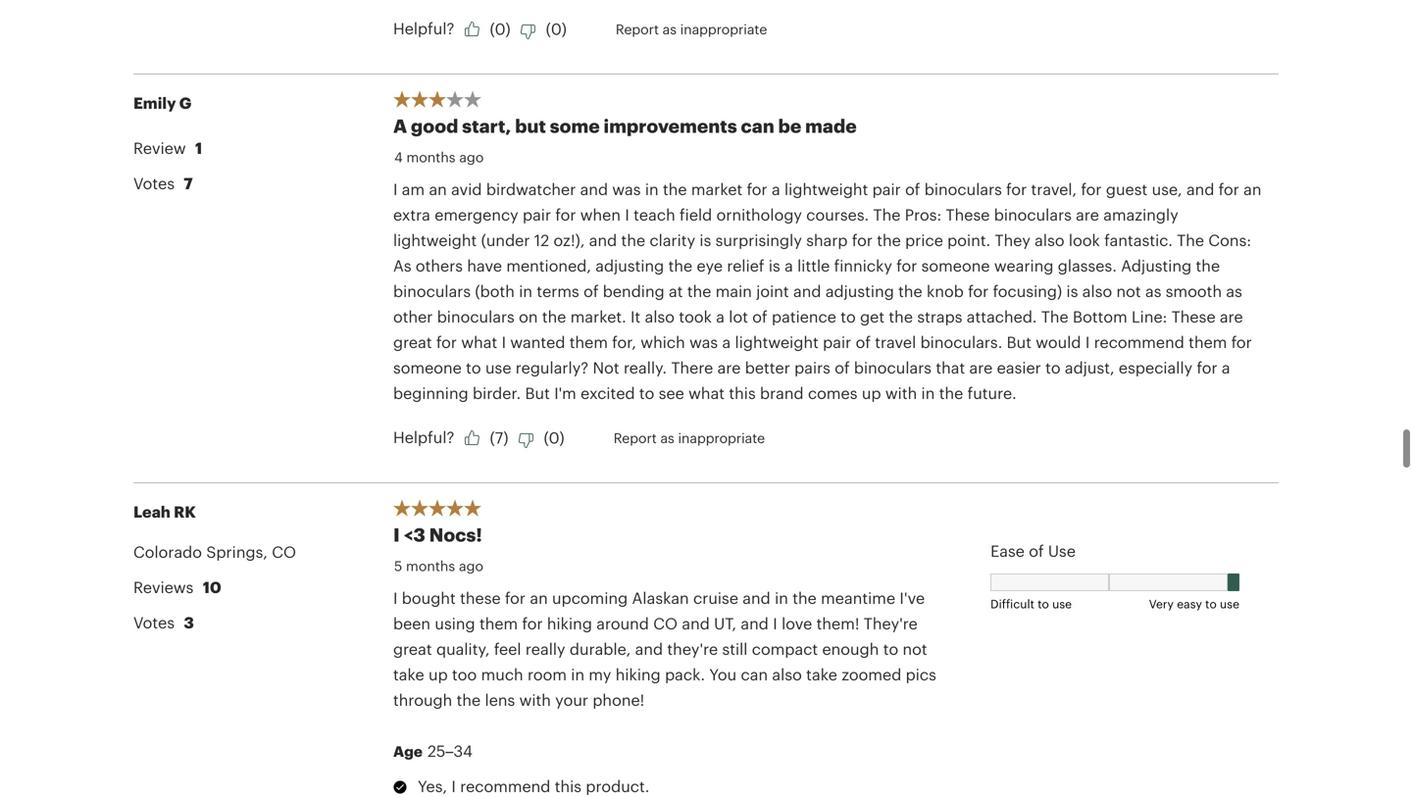 Task type: describe. For each thing, give the bounding box(es) containing it.
are down smooth
[[1221, 308, 1244, 326]]

months for <3
[[406, 558, 455, 574]]

travel,
[[1032, 180, 1077, 198]]

took
[[679, 308, 712, 326]]

2 vertical spatial the
[[1042, 308, 1069, 326]]

bending
[[603, 282, 665, 300]]

clarity
[[650, 231, 696, 249]]

0 for ( 0 )
[[551, 20, 562, 38]]

i right when at the left of the page
[[625, 206, 630, 224]]

the right at
[[688, 282, 712, 300]]

the down terms
[[542, 308, 567, 326]]

and up patience
[[794, 282, 822, 300]]

cruise
[[694, 589, 739, 608]]

also right it
[[645, 308, 675, 326]]

attached.
[[967, 308, 1038, 326]]

and down co
[[635, 640, 663, 659]]

2 horizontal spatial them
[[1189, 333, 1228, 351]]

am
[[402, 180, 425, 198]]

market
[[692, 180, 743, 198]]

to right difficult
[[1038, 597, 1050, 611]]

age
[[393, 743, 423, 761]]

a right especially
[[1222, 359, 1231, 377]]

eye
[[697, 257, 723, 275]]

of up market.
[[584, 282, 599, 300]]

up inside i bought these for an upcoming alaskan cruise and in the meantime i've been using them for hiking around co and ut, and i love them! they're great quality, feel really durable, and they're still compact enough to not take up too much room in my hiking pack. you can also take zoomed pics through the lens with your phone!
[[429, 666, 448, 684]]

1 horizontal spatial is
[[769, 257, 781, 275]]

they
[[995, 231, 1031, 249]]

market.
[[571, 308, 627, 326]]

a good start, but some improvements can be made
[[393, 115, 857, 137]]

to left get
[[841, 308, 856, 326]]

of up pros:
[[906, 180, 921, 198]]

travel
[[875, 333, 917, 351]]

i left <3
[[393, 524, 400, 546]]

still
[[723, 640, 748, 659]]

oz!),
[[554, 231, 585, 249]]

report for ( 7 )
[[614, 430, 657, 446]]

of right lot
[[753, 308, 768, 326]]

the down that
[[940, 384, 964, 402]]

1 can from the top
[[741, 115, 775, 137]]

1 take from the left
[[393, 666, 425, 684]]

to right easy
[[1206, 597, 1217, 611]]

lot
[[729, 308, 749, 326]]

comes
[[808, 384, 858, 402]]

1 horizontal spatial adjusting
[[826, 282, 895, 300]]

birder.
[[473, 384, 521, 402]]

are up future.
[[970, 359, 993, 377]]

i left wanted
[[502, 333, 506, 351]]

have
[[467, 257, 502, 275]]

with inside i am an avid birdwatcher and was in the market for a lightweight pair of binoculars for travel, for guest use, and for an extra emergency pair for when i teach field ornithology courses. the pros: these binoculars are amazingly lightweight (under 12 oz!), and the clarity is surprisingly sharp for the price point. they also look fantastic. the cons: as others have mentioned, adjusting the eye relief is a little finnicky for someone wearing glasses. adjusting the binoculars (both in terms of bending at the main joint and adjusting the knob for focusing) is also not as smooth as other binoculars on the market. it also took a lot of patience to get the straps attached. the bottom line: these are great for what i wanted them for, which was a lightweight pair of travel binoculars. but would i recommend them for someone to use regularly? not really. there are better pairs of binoculars that are easier to adjust, especially for a beginning birder. but i'm excited to see what this brand comes up with in the future.
[[886, 384, 918, 402]]

these
[[460, 589, 501, 608]]

not inside i am an avid birdwatcher and was in the market for a lightweight pair of binoculars for travel, for guest use, and for an extra emergency pair for when i teach field ornithology courses. the pros: these binoculars are amazingly lightweight (under 12 oz!), and the clarity is surprisingly sharp for the price point. they also look fantastic. the cons: as others have mentioned, adjusting the eye relief is a little finnicky for someone wearing glasses. adjusting the binoculars (both in terms of bending at the main joint and adjusting the knob for focusing) is also not as smooth as other binoculars on the market. it also took a lot of patience to get the straps attached. the bottom line: these are great for what i wanted them for, which was a lightweight pair of travel binoculars. but would i recommend them for someone to use regularly? not really. there are better pairs of binoculars that are easier to adjust, especially for a beginning birder. but i'm excited to see what this brand comes up with in the future.
[[1117, 282, 1142, 300]]

0 horizontal spatial an
[[429, 180, 447, 198]]

( right 6e2d45c3 5453 4298 8f0d 3720663176c5 icon
[[544, 429, 549, 447]]

teach
[[634, 206, 676, 224]]

they're
[[668, 640, 718, 659]]

0 vertical spatial but
[[1007, 333, 1032, 351]]

this inside i am an avid birdwatcher and was in the market for a lightweight pair of binoculars for travel, for guest use, and for an extra emergency pair for when i teach field ornithology courses. the pros: these binoculars are amazingly lightweight (under 12 oz!), and the clarity is surprisingly sharp for the price point. they also look fantastic. the cons: as others have mentioned, adjusting the eye relief is a little finnicky for someone wearing glasses. adjusting the binoculars (both in terms of bending at the main joint and adjusting the knob for focusing) is also not as smooth as other binoculars on the market. it also took a lot of patience to get the straps attached. the bottom line: these are great for what i wanted them for, which was a lightweight pair of travel binoculars. but would i recommend them for someone to use regularly? not really. there are better pairs of binoculars that are easier to adjust, especially for a beginning birder. but i'm excited to see what this brand comes up with in the future.
[[729, 384, 756, 402]]

1 horizontal spatial these
[[1172, 308, 1216, 326]]

compact
[[752, 640, 818, 659]]

great inside i am an avid birdwatcher and was in the market for a lightweight pair of binoculars for travel, for guest use, and for an extra emergency pair for when i teach field ornithology courses. the pros: these binoculars are amazingly lightweight (under 12 oz!), and the clarity is surprisingly sharp for the price point. they also look fantastic. the cons: as others have mentioned, adjusting the eye relief is a little finnicky for someone wearing glasses. adjusting the binoculars (both in terms of bending at the main joint and adjusting the knob for focusing) is also not as smooth as other binoculars on the market. it also took a lot of patience to get the straps attached. the bottom line: these are great for what i wanted them for, which was a lightweight pair of travel binoculars. but would i recommend them for someone to use regularly? not really. there are better pairs of binoculars that are easier to adjust, especially for a beginning birder. but i'm excited to see what this brand comes up with in the future.
[[393, 333, 432, 351]]

future.
[[968, 384, 1017, 402]]

ago for nocs!
[[459, 558, 484, 574]]

really
[[526, 640, 566, 659]]

it
[[631, 308, 641, 326]]

use inside i am an avid birdwatcher and was in the market for a lightweight pair of binoculars for travel, for guest use, and for an extra emergency pair for when i teach field ornithology courses. the pros: these binoculars are amazingly lightweight (under 12 oz!), and the clarity is surprisingly sharp for the price point. they also look fantastic. the cons: as others have mentioned, adjusting the eye relief is a little finnicky for someone wearing glasses. adjusting the binoculars (both in terms of bending at the main joint and adjusting the knob for focusing) is also not as smooth as other binoculars on the market. it also took a lot of patience to get the straps attached. the bottom line: these are great for what i wanted them for, which was a lightweight pair of travel binoculars. but would i recommend them for someone to use regularly? not really. there are better pairs of binoculars that are easier to adjust, especially for a beginning birder. but i'm excited to see what this brand comes up with in the future.
[[486, 359, 512, 377]]

4
[[394, 149, 403, 165]]

0 left 6e2d45c3 5453 4298 8f0d 3720663176c5 image
[[495, 20, 506, 38]]

0 vertical spatial is
[[700, 231, 712, 249]]

as
[[393, 257, 412, 275]]

in down binoculars.
[[922, 384, 935, 402]]

also up bottom
[[1083, 282, 1113, 300]]

pairs
[[795, 359, 831, 377]]

of up comes
[[835, 359, 850, 377]]

pack.
[[665, 666, 706, 684]]

joint
[[757, 282, 790, 300]]

an inside i bought these for an upcoming alaskan cruise and in the meantime i've been using them for hiking around co and ut, and i love them! they're great quality, feel really durable, and they're still compact enough to not take up too much room in my hiking pack. you can also take zoomed pics through the lens with your phone!
[[530, 589, 548, 608]]

a down lot
[[723, 333, 731, 351]]

age 25–34
[[393, 742, 473, 761]]

a
[[393, 115, 407, 137]]

use
[[1049, 542, 1076, 560]]

are up look
[[1077, 206, 1100, 224]]

i up the adjust,
[[1086, 333, 1090, 351]]

1 horizontal spatial what
[[689, 384, 725, 402]]

a up ornithology
[[772, 180, 781, 198]]

0 for ( 7 )
[[549, 429, 560, 447]]

1 vertical spatial but
[[525, 384, 550, 402]]

) right 6e2d45c3 5453 4298 8f0d 3720663176c5 icon
[[560, 429, 565, 447]]

the left "knob"
[[899, 282, 923, 300]]

product.
[[586, 778, 650, 796]]

( 7 )
[[490, 429, 509, 447]]

of down get
[[856, 333, 871, 351]]

and right use,
[[1187, 180, 1215, 198]]

report as inappropriate button for ( 0 )
[[616, 16, 768, 42]]

avid
[[451, 180, 482, 198]]

to left see
[[640, 384, 655, 402]]

1 vertical spatial lightweight
[[393, 231, 477, 249]]

and up when at the left of the page
[[580, 180, 608, 198]]

when
[[581, 206, 621, 224]]

pros:
[[905, 206, 942, 224]]

inappropriate for ( 0 )
[[681, 21, 768, 37]]

ease
[[991, 542, 1025, 560]]

i've
[[900, 589, 925, 608]]

them!
[[817, 615, 860, 633]]

binoculars down (both
[[437, 308, 515, 326]]

sharp
[[807, 231, 848, 249]]

the up teach
[[663, 180, 687, 198]]

brand
[[760, 384, 804, 402]]

0 horizontal spatial these
[[946, 206, 990, 224]]

binoculars down "others"
[[393, 282, 471, 300]]

up inside i am an avid birdwatcher and was in the market for a lightweight pair of binoculars for travel, for guest use, and for an extra emergency pair for when i teach field ornithology courses. the pros: these binoculars are amazingly lightweight (under 12 oz!), and the clarity is surprisingly sharp for the price point. they also look fantastic. the cons: as others have mentioned, adjusting the eye relief is a little finnicky for someone wearing glasses. adjusting the binoculars (both in terms of bending at the main joint and adjusting the knob for focusing) is also not as smooth as other binoculars on the market. it also took a lot of patience to get the straps attached. the bottom line: these are great for what i wanted them for, which was a lightweight pair of travel binoculars. but would i recommend them for someone to use regularly? not really. there are better pairs of binoculars that are easier to adjust, especially for a beginning birder. but i'm excited to see what this brand comes up with in the future.
[[862, 384, 882, 402]]

wearing
[[995, 257, 1054, 275]]

and right cruise
[[743, 589, 771, 608]]

2 horizontal spatial the
[[1178, 231, 1205, 249]]

bought
[[402, 589, 456, 608]]

i up been
[[393, 589, 398, 608]]

excited
[[581, 384, 635, 402]]

( right 6e2d45c3 5453 4298 8f0d 3720663176c5 image
[[546, 20, 551, 38]]

been
[[393, 615, 431, 633]]

in up love
[[775, 589, 789, 608]]

meantime
[[821, 589, 896, 608]]

get
[[861, 308, 885, 326]]

the down teach
[[622, 231, 646, 249]]

zoomed
[[842, 666, 902, 684]]

others
[[416, 257, 463, 275]]

start,
[[462, 115, 512, 137]]

beginning
[[393, 384, 469, 402]]

6e2d45c3 5453 4298 8f0d 3720663176c5 image
[[521, 24, 536, 40]]

1 horizontal spatial was
[[690, 333, 718, 351]]

the up travel
[[889, 308, 913, 326]]

) left 6e2d45c3 5453 4298 8f0d 3720663176c5 icon
[[504, 429, 509, 447]]

not
[[593, 359, 620, 377]]

much
[[481, 666, 524, 684]]

i left love
[[773, 615, 778, 633]]

the down too on the bottom of page
[[457, 691, 481, 710]]

0 vertical spatial what
[[461, 333, 498, 351]]

made
[[806, 115, 857, 137]]

1 horizontal spatial use
[[1053, 597, 1073, 611]]

enough
[[823, 640, 880, 659]]

phone!
[[593, 691, 645, 710]]

use,
[[1153, 180, 1183, 198]]

difficult to use
[[991, 597, 1073, 611]]

to up birder.
[[466, 359, 481, 377]]

d8c4887f dca8 44a1 801a cfe76c084647 image for ( 7 )
[[465, 430, 480, 446]]

<3
[[404, 524, 426, 546]]

ornithology
[[717, 206, 803, 224]]

i left am
[[393, 180, 398, 198]]

5
[[394, 558, 403, 574]]

i'm
[[555, 384, 577, 402]]

especially
[[1119, 359, 1193, 377]]

of left use
[[1030, 542, 1045, 560]]

see
[[659, 384, 685, 402]]

0 horizontal spatial the
[[874, 206, 901, 224]]

binoculars down travel
[[854, 359, 932, 377]]

inappropriate for ( 7 )
[[678, 430, 765, 446]]

helpful? for ( 0 )
[[393, 19, 455, 37]]

( left 6e2d45c3 5453 4298 8f0d 3720663176c5 icon
[[490, 429, 495, 447]]

) left 6e2d45c3 5453 4298 8f0d 3720663176c5 image
[[506, 20, 511, 38]]

binoculars up pros:
[[925, 180, 1003, 198]]

mentioned,
[[507, 257, 592, 275]]

1 horizontal spatial pair
[[823, 333, 852, 351]]

the up smooth
[[1197, 257, 1221, 275]]



Task type: locate. For each thing, give the bounding box(es) containing it.
(
[[490, 20, 495, 38], [546, 20, 551, 38], [490, 429, 495, 447], [544, 429, 549, 447]]

to down would
[[1046, 359, 1061, 377]]

2 take from the left
[[807, 666, 838, 684]]

recommend
[[1095, 333, 1185, 351], [460, 778, 551, 796]]

months up 'bought'
[[406, 558, 455, 574]]

extra
[[393, 206, 431, 224]]

0 vertical spatial report
[[616, 21, 659, 37]]

and down when at the left of the page
[[589, 231, 617, 249]]

1 horizontal spatial but
[[1007, 333, 1032, 351]]

1 vertical spatial not
[[903, 640, 928, 659]]

in left my
[[571, 666, 585, 684]]

an up cons:
[[1244, 180, 1262, 198]]

1 vertical spatial recommend
[[460, 778, 551, 796]]

report as inappropriate for ( 7 )
[[614, 430, 765, 446]]

surprisingly
[[716, 231, 802, 249]]

1 vertical spatial helpful?
[[393, 428, 455, 447]]

2 horizontal spatial an
[[1244, 180, 1262, 198]]

ago up avid
[[460, 149, 484, 165]]

also inside i bought these for an upcoming alaskan cruise and in the meantime i've been using them for hiking around co and ut, and i love them! they're great quality, feel really durable, and they're still compact enough to not take up too much room in my hiking pack. you can also take zoomed pics through the lens with your phone!
[[773, 666, 802, 684]]

1 months from the top
[[407, 149, 456, 165]]

report for ( 0 )
[[616, 21, 659, 37]]

1 d8c4887f dca8 44a1 801a cfe76c084647 image from the top
[[465, 21, 480, 37]]

hiking
[[547, 615, 593, 633], [616, 666, 661, 684]]

0 vertical spatial report as inappropriate button
[[616, 16, 768, 42]]

is down glasses. at the right top of the page
[[1067, 282, 1079, 300]]

glasses.
[[1058, 257, 1117, 275]]

as down see
[[661, 430, 675, 446]]

other
[[393, 308, 433, 326]]

0 vertical spatial the
[[874, 206, 901, 224]]

alaskan
[[632, 589, 689, 608]]

1 vertical spatial pair
[[523, 206, 551, 224]]

the left pros:
[[874, 206, 901, 224]]

someone up beginning
[[393, 359, 462, 377]]

0 vertical spatial recommend
[[1095, 333, 1185, 351]]

which
[[641, 333, 686, 351]]

d8c4887f dca8 44a1 801a cfe76c084647 image for ( 0 )
[[465, 21, 480, 37]]

2 months from the top
[[406, 558, 455, 574]]

was down the took
[[690, 333, 718, 351]]

)
[[506, 20, 511, 38], [562, 20, 567, 38], [504, 429, 509, 447], [560, 429, 565, 447]]

pics
[[906, 666, 937, 684]]

easier
[[997, 359, 1042, 377]]

1 vertical spatial great
[[393, 640, 432, 659]]

room
[[528, 666, 567, 684]]

you
[[710, 666, 737, 684]]

fantastic.
[[1105, 231, 1173, 249]]

helpful? for ( 7 )
[[393, 428, 455, 447]]

not up line: in the right top of the page
[[1117, 282, 1142, 300]]

i bought these for an upcoming alaskan cruise and in the meantime i've been using them for hiking around co and ut, and i love them! they're great quality, feel really durable, and they're still compact enough to not take up too much room in my hiking pack. you can also take zoomed pics through the lens with your phone!
[[393, 589, 937, 710]]

1 vertical spatial the
[[1178, 231, 1205, 249]]

are
[[1077, 206, 1100, 224], [1221, 308, 1244, 326], [718, 359, 741, 377], [970, 359, 993, 377]]

co
[[654, 615, 678, 633]]

0 vertical spatial someone
[[922, 257, 991, 275]]

content helpfulness group down comes
[[393, 422, 1264, 453]]

at
[[669, 282, 683, 300]]

1 vertical spatial this
[[555, 778, 582, 796]]

months for good
[[407, 149, 456, 165]]

adjusting down finnicky
[[826, 282, 895, 300]]

the left price
[[877, 231, 902, 249]]

up right comes
[[862, 384, 882, 402]]

( 0 )
[[490, 20, 511, 38], [546, 20, 567, 38], [544, 429, 565, 447]]

someone
[[922, 257, 991, 275], [393, 359, 462, 377]]

1 vertical spatial these
[[1172, 308, 1216, 326]]

a left lot
[[717, 308, 725, 326]]

recommend down 25–34
[[460, 778, 551, 796]]

0 horizontal spatial pair
[[523, 206, 551, 224]]

lightweight up 'better'
[[735, 333, 819, 351]]

lightweight up "others"
[[393, 231, 477, 249]]

be
[[779, 115, 802, 137]]

0 vertical spatial not
[[1117, 282, 1142, 300]]

on
[[519, 308, 538, 326]]

0 vertical spatial this
[[729, 384, 756, 402]]

0 horizontal spatial with
[[520, 691, 551, 710]]

0 vertical spatial content helpfulness group
[[393, 13, 951, 44]]

0 right 6e2d45c3 5453 4298 8f0d 3720663176c5 image
[[551, 20, 562, 38]]

these up point.
[[946, 206, 990, 224]]

take down enough
[[807, 666, 838, 684]]

1 horizontal spatial up
[[862, 384, 882, 402]]

d8c4887f dca8 44a1 801a cfe76c084647 image left 6e2d45c3 5453 4298 8f0d 3720663176c5 image
[[465, 21, 480, 37]]

2 vertical spatial pair
[[823, 333, 852, 351]]

and up they're
[[682, 615, 710, 633]]

with inside i bought these for an upcoming alaskan cruise and in the meantime i've been using them for hiking around co and ut, and i love them! they're great quality, feel really durable, and they're still compact enough to not take up too much room in my hiking pack. you can also take zoomed pics through the lens with your phone!
[[520, 691, 551, 710]]

yes,
[[418, 778, 448, 796]]

1 horizontal spatial the
[[1042, 308, 1069, 326]]

as
[[663, 21, 677, 37], [1146, 282, 1162, 300], [1227, 282, 1243, 300], [661, 430, 675, 446]]

report up a good start, but some improvements can be made
[[616, 21, 659, 37]]

some
[[550, 115, 600, 137]]

1 horizontal spatial someone
[[922, 257, 991, 275]]

that
[[936, 359, 966, 377]]

2 vertical spatial is
[[1067, 282, 1079, 300]]

as up improvements
[[663, 21, 677, 37]]

0 vertical spatial up
[[862, 384, 882, 402]]

2 helpful? from the top
[[393, 428, 455, 447]]

adjusting up bending
[[596, 257, 665, 275]]

1 vertical spatial report
[[614, 430, 657, 446]]

durable,
[[570, 640, 631, 659]]

yes, i recommend this product.
[[418, 778, 650, 796]]

1 great from the top
[[393, 333, 432, 351]]

as right smooth
[[1227, 282, 1243, 300]]

0 horizontal spatial what
[[461, 333, 498, 351]]

as down adjusting
[[1146, 282, 1162, 300]]

but
[[515, 115, 546, 137]]

an left upcoming
[[530, 589, 548, 608]]

0 horizontal spatial recommend
[[460, 778, 551, 796]]

(both
[[475, 282, 515, 300]]

2 d8c4887f dca8 44a1 801a cfe76c084647 image from the top
[[465, 430, 480, 446]]

wanted
[[511, 333, 566, 351]]

d8c4887f dca8 44a1 801a cfe76c084647 image
[[465, 21, 480, 37], [465, 430, 480, 446]]

1 horizontal spatial this
[[729, 384, 756, 402]]

report as inappropriate button for ( 7 )
[[614, 425, 765, 451]]

of
[[906, 180, 921, 198], [584, 282, 599, 300], [753, 308, 768, 326], [856, 333, 871, 351], [835, 359, 850, 377], [1030, 542, 1045, 560]]

lens
[[485, 691, 515, 710]]

hiking up phone!
[[616, 666, 661, 684]]

( left 6e2d45c3 5453 4298 8f0d 3720663176c5 image
[[490, 20, 495, 38]]

a left 'little'
[[785, 257, 794, 275]]

2 horizontal spatial is
[[1067, 282, 1079, 300]]

improvements
[[604, 115, 738, 137]]

0 vertical spatial d8c4887f dca8 44a1 801a cfe76c084647 image
[[465, 21, 480, 37]]

1 helpful? from the top
[[393, 19, 455, 37]]

main
[[716, 282, 752, 300]]

0 vertical spatial lightweight
[[785, 180, 869, 198]]

straps
[[918, 308, 963, 326]]

courses.
[[807, 206, 870, 224]]

and right "ut," on the right of the page
[[741, 615, 769, 633]]

great down been
[[393, 640, 432, 659]]

with
[[886, 384, 918, 402], [520, 691, 551, 710]]

can
[[741, 115, 775, 137], [741, 666, 768, 684]]

this
[[729, 384, 756, 402], [555, 778, 582, 796]]

0 vertical spatial can
[[741, 115, 775, 137]]

0 vertical spatial ago
[[460, 149, 484, 165]]

adjust,
[[1065, 359, 1115, 377]]

not up pics
[[903, 640, 928, 659]]

binoculars up they at the top of the page
[[995, 206, 1072, 224]]

7
[[495, 429, 504, 447]]

1 vertical spatial was
[[690, 333, 718, 351]]

1 vertical spatial d8c4887f dca8 44a1 801a cfe76c084647 image
[[465, 430, 480, 446]]

cons:
[[1209, 231, 1252, 249]]

helpful? down beginning
[[393, 428, 455, 447]]

what down (both
[[461, 333, 498, 351]]

0 horizontal spatial them
[[480, 615, 518, 633]]

2 content helpfulness group from the top
[[393, 422, 1264, 453]]

through
[[393, 691, 453, 710]]

was up when at the left of the page
[[613, 180, 641, 198]]

guest
[[1107, 180, 1148, 198]]

0 horizontal spatial adjusting
[[596, 257, 665, 275]]

terms
[[537, 282, 580, 300]]

( 0 ) left 6e2d45c3 5453 4298 8f0d 3720663176c5 image
[[490, 20, 511, 38]]

( 0 ) for ( 0 )
[[546, 20, 567, 38]]

take
[[393, 666, 425, 684], [807, 666, 838, 684]]

with down travel
[[886, 384, 918, 402]]

using
[[435, 615, 476, 633]]

0 vertical spatial great
[[393, 333, 432, 351]]

0 vertical spatial these
[[946, 206, 990, 224]]

i
[[393, 180, 398, 198], [625, 206, 630, 224], [502, 333, 506, 351], [1086, 333, 1090, 351], [393, 524, 400, 546], [393, 589, 398, 608], [773, 615, 778, 633], [452, 778, 456, 796]]

but up easier
[[1007, 333, 1032, 351]]

pair up 12
[[523, 206, 551, 224]]

6e2d45c3 5453 4298 8f0d 3720663176c5 image
[[519, 433, 534, 449]]

the up would
[[1042, 308, 1069, 326]]

1 vertical spatial months
[[406, 558, 455, 574]]

1 vertical spatial adjusting
[[826, 282, 895, 300]]

this left product.
[[555, 778, 582, 796]]

2 horizontal spatial pair
[[873, 180, 901, 198]]

the left cons:
[[1178, 231, 1205, 249]]

2 great from the top
[[393, 640, 432, 659]]

focusing)
[[994, 282, 1063, 300]]

in up teach
[[645, 180, 659, 198]]

1 content helpfulness group from the top
[[393, 13, 951, 44]]

better
[[745, 359, 791, 377]]

great
[[393, 333, 432, 351], [393, 640, 432, 659]]

0 vertical spatial hiking
[[547, 615, 593, 633]]

birdwatcher
[[487, 180, 576, 198]]

1 horizontal spatial not
[[1117, 282, 1142, 300]]

months down good
[[407, 149, 456, 165]]

0 horizontal spatial someone
[[393, 359, 462, 377]]

0 horizontal spatial but
[[525, 384, 550, 402]]

nocs!
[[429, 524, 483, 546]]

1 vertical spatial what
[[689, 384, 725, 402]]

are right the there
[[718, 359, 741, 377]]

little
[[798, 257, 830, 275]]

1 horizontal spatial hiking
[[616, 666, 661, 684]]

finnicky
[[835, 257, 893, 275]]

1 horizontal spatial them
[[570, 333, 608, 351]]

12
[[535, 231, 550, 249]]

content helpfulness group
[[393, 13, 951, 44], [393, 422, 1264, 453]]

bottom
[[1073, 308, 1128, 326]]

1 vertical spatial report as inappropriate
[[614, 430, 765, 446]]

use right easy
[[1221, 597, 1240, 611]]

but left i'm
[[525, 384, 550, 402]]

my
[[589, 666, 612, 684]]

recommend inside i am an avid birdwatcher and was in the market for a lightweight pair of binoculars for travel, for guest use, and for an extra emergency pair for when i teach field ornithology courses. the pros: these binoculars are amazingly lightweight (under 12 oz!), and the clarity is surprisingly sharp for the price point. they also look fantastic. the cons: as others have mentioned, adjusting the eye relief is a little finnicky for someone wearing glasses. adjusting the binoculars (both in terms of bending at the main joint and adjusting the knob for focusing) is also not as smooth as other binoculars on the market. it also took a lot of patience to get the straps attached. the bottom line: these are great for what i wanted them for, which was a lightweight pair of travel binoculars. but would i recommend them for someone to use regularly? not really. there are better pairs of binoculars that are easier to adjust, especially for a beginning birder. but i'm excited to see what this brand comes up with in the future.
[[1095, 333, 1185, 351]]

1 horizontal spatial with
[[886, 384, 918, 402]]

0 vertical spatial helpful?
[[393, 19, 455, 37]]

( 0 ) right 6e2d45c3 5453 4298 8f0d 3720663176c5 image
[[546, 20, 567, 38]]

2 vertical spatial lightweight
[[735, 333, 819, 351]]

great inside i bought these for an upcoming alaskan cruise and in the meantime i've been using them for hiking around co and ut, and i love them! they're great quality, feel really durable, and they're still compact enough to not take up too much room in my hiking pack. you can also take zoomed pics through the lens with your phone!
[[393, 640, 432, 659]]

for,
[[613, 333, 637, 351]]

1 vertical spatial with
[[520, 691, 551, 710]]

report down excited
[[614, 430, 657, 446]]

an
[[429, 180, 447, 198], [1244, 180, 1262, 198], [530, 589, 548, 608]]

0 horizontal spatial was
[[613, 180, 641, 198]]

1 vertical spatial up
[[429, 666, 448, 684]]

great down the other on the left
[[393, 333, 432, 351]]

would
[[1036, 333, 1082, 351]]

1 vertical spatial content helpfulness group
[[393, 422, 1264, 453]]

them up "feel"
[[480, 615, 518, 633]]

0 horizontal spatial take
[[393, 666, 425, 684]]

can right you
[[741, 666, 768, 684]]

is up 'joint'
[[769, 257, 781, 275]]

2 can from the top
[[741, 666, 768, 684]]

0 vertical spatial was
[[613, 180, 641, 198]]

1 vertical spatial can
[[741, 666, 768, 684]]

1 vertical spatial someone
[[393, 359, 462, 377]]

1 horizontal spatial recommend
[[1095, 333, 1185, 351]]

) right 6e2d45c3 5453 4298 8f0d 3720663176c5 image
[[562, 20, 567, 38]]

1 horizontal spatial an
[[530, 589, 548, 608]]

in up on
[[519, 282, 533, 300]]

report as inappropriate for ( 0 )
[[616, 21, 768, 37]]

1 vertical spatial hiking
[[616, 666, 661, 684]]

to down the they're
[[884, 640, 899, 659]]

can left be
[[741, 115, 775, 137]]

0 vertical spatial with
[[886, 384, 918, 402]]

content helpfulness group up improvements
[[393, 13, 951, 44]]

the up at
[[669, 257, 693, 275]]

(under
[[481, 231, 530, 249]]

upcoming
[[552, 589, 628, 608]]

0 vertical spatial pair
[[873, 180, 901, 198]]

report as inappropriate button
[[616, 16, 768, 42], [614, 425, 765, 451]]

also left look
[[1035, 231, 1065, 249]]

not inside i bought these for an upcoming alaskan cruise and in the meantime i've been using them for hiking around co and ut, and i love them! they're great quality, feel really durable, and they're still compact enough to not take up too much room in my hiking pack. you can also take zoomed pics through the lens with your phone!
[[903, 640, 928, 659]]

to inside i bought these for an upcoming alaskan cruise and in the meantime i've been using them for hiking around co and ut, and i love them! they're great quality, feel really durable, and they're still compact enough to not take up too much room in my hiking pack. you can also take zoomed pics through the lens with your phone!
[[884, 640, 899, 659]]

these down smooth
[[1172, 308, 1216, 326]]

1 vertical spatial report as inappropriate button
[[614, 425, 765, 451]]

0 horizontal spatial not
[[903, 640, 928, 659]]

1 vertical spatial inappropriate
[[678, 430, 765, 446]]

very easy to use
[[1150, 597, 1240, 611]]

0 horizontal spatial this
[[555, 778, 582, 796]]

0 vertical spatial inappropriate
[[681, 21, 768, 37]]

in
[[645, 180, 659, 198], [519, 282, 533, 300], [922, 384, 935, 402], [775, 589, 789, 608], [571, 666, 585, 684]]

feel
[[494, 640, 522, 659]]

can inside i bought these for an upcoming alaskan cruise and in the meantime i've been using them for hiking around co and ut, and i love them! they're great quality, feel really durable, and they're still compact enough to not take up too much room in my hiking pack. you can also take zoomed pics through the lens with your phone!
[[741, 666, 768, 684]]

0 vertical spatial months
[[407, 149, 456, 165]]

ut,
[[714, 615, 737, 633]]

1 vertical spatial ago
[[459, 558, 484, 574]]

5 months ago
[[394, 558, 484, 574]]

2 horizontal spatial use
[[1221, 597, 1240, 611]]

the up love
[[793, 589, 817, 608]]

0 horizontal spatial up
[[429, 666, 448, 684]]

ease of use
[[991, 542, 1076, 560]]

lightweight up courses.
[[785, 180, 869, 198]]

smooth
[[1166, 282, 1223, 300]]

0 horizontal spatial use
[[486, 359, 512, 377]]

them inside i bought these for an upcoming alaskan cruise and in the meantime i've been using them for hiking around co and ut, and i love them! they're great quality, feel really durable, and they're still compact enough to not take up too much room in my hiking pack. you can also take zoomed pics through the lens with your phone!
[[480, 615, 518, 633]]

they're
[[864, 615, 918, 633]]

hiking down upcoming
[[547, 615, 593, 633]]

1 vertical spatial is
[[769, 257, 781, 275]]

field
[[680, 206, 713, 224]]

0 vertical spatial adjusting
[[596, 257, 665, 275]]

pair up finnicky
[[873, 180, 901, 198]]

price
[[906, 231, 944, 249]]

an right am
[[429, 180, 447, 198]]

up left too on the bottom of page
[[429, 666, 448, 684]]

0 horizontal spatial is
[[700, 231, 712, 249]]

i right yes,
[[452, 778, 456, 796]]

ago for start,
[[460, 149, 484, 165]]

look
[[1069, 231, 1101, 249]]

0 horizontal spatial hiking
[[547, 615, 593, 633]]

( 0 ) for ( 7 )
[[544, 429, 565, 447]]

with down room
[[520, 691, 551, 710]]



Task type: vqa. For each thing, say whether or not it's contained in the screenshot.
the rightmost THE 'SAID'
no



